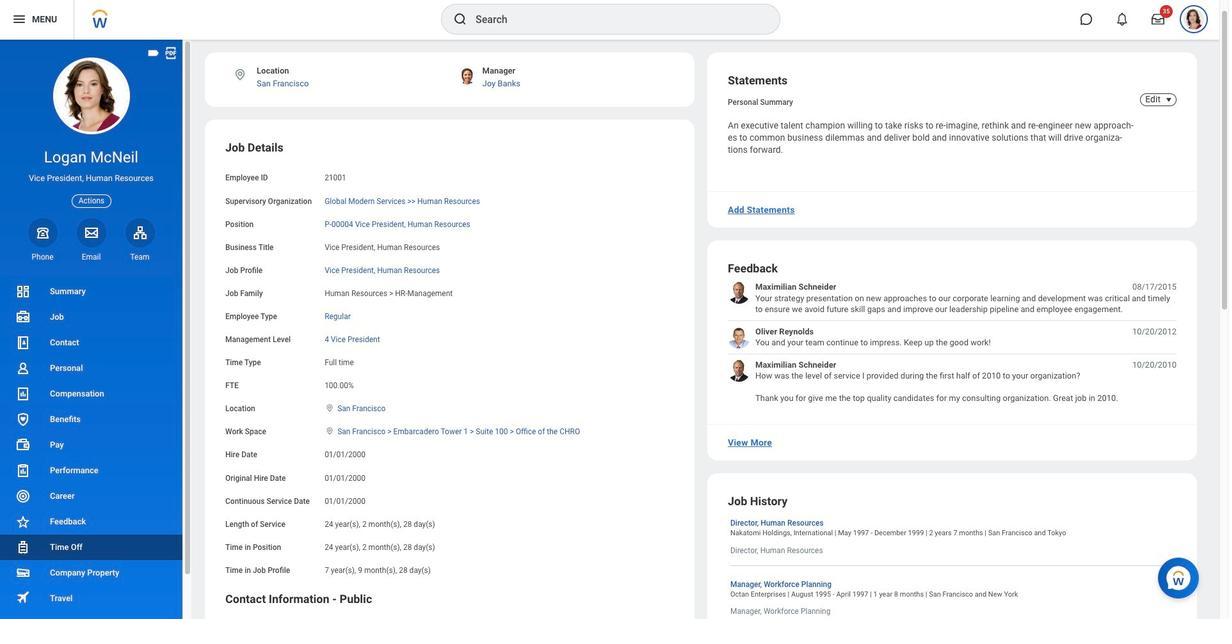 Task type: describe. For each thing, give the bounding box(es) containing it.
benefits image
[[15, 412, 31, 428]]

1 horizontal spatial list
[[728, 282, 1177, 404]]

view printable version (pdf) image
[[164, 46, 178, 60]]

notifications large image
[[1116, 13, 1129, 26]]

2 employee's photo (maximilian schneider) image from the top
[[728, 360, 750, 382]]

time off image
[[15, 540, 31, 556]]

tag image
[[147, 46, 161, 60]]

phone image
[[34, 225, 52, 241]]

travel image
[[15, 591, 31, 606]]

employee's photo (oliver reynolds) image
[[728, 326, 750, 349]]

list inside navigation pane region
[[0, 279, 182, 620]]

1 vertical spatial location image
[[325, 404, 335, 413]]

job image
[[15, 310, 31, 325]]

email logan mcneil element
[[77, 252, 106, 262]]

full time element
[[325, 356, 354, 368]]

Search Workday  search field
[[476, 5, 754, 33]]

mail image
[[84, 225, 99, 241]]

search image
[[453, 12, 468, 27]]

performance image
[[15, 464, 31, 479]]

0 vertical spatial location image
[[233, 68, 247, 82]]

pay image
[[15, 438, 31, 453]]



Task type: locate. For each thing, give the bounding box(es) containing it.
view team image
[[132, 225, 148, 241]]

team logan mcneil element
[[125, 252, 155, 262]]

profile logan mcneil image
[[1184, 9, 1204, 32]]

0 vertical spatial employee's photo (maximilian schneider) image
[[728, 282, 750, 304]]

caret down image
[[1162, 95, 1177, 105]]

location image
[[233, 68, 247, 82], [325, 404, 335, 413], [325, 427, 335, 436]]

personal summary element
[[728, 95, 793, 107]]

justify image
[[12, 12, 27, 27]]

navigation pane region
[[0, 40, 192, 620]]

employee's photo (maximilian schneider) image down employee's photo (oliver reynolds)
[[728, 360, 750, 382]]

career image
[[15, 489, 31, 505]]

compensation image
[[15, 387, 31, 402]]

1 employee's photo (maximilian schneider) image from the top
[[728, 282, 750, 304]]

1 vertical spatial employee's photo (maximilian schneider) image
[[728, 360, 750, 382]]

employee's photo (maximilian schneider) image up employee's photo (oliver reynolds)
[[728, 282, 750, 304]]

group
[[225, 141, 674, 577]]

employee's photo (maximilian schneider) image
[[728, 282, 750, 304], [728, 360, 750, 382]]

feedback image
[[15, 515, 31, 530]]

summary image
[[15, 284, 31, 300]]

banner
[[0, 0, 1220, 40]]

inbox large image
[[1152, 13, 1165, 26]]

0 horizontal spatial list
[[0, 279, 182, 620]]

company property image
[[15, 566, 31, 581]]

phone logan mcneil element
[[28, 252, 57, 262]]

list
[[0, 279, 182, 620], [728, 282, 1177, 404]]

2 vertical spatial location image
[[325, 427, 335, 436]]

personal image
[[15, 361, 31, 377]]

contact image
[[15, 336, 31, 351]]



Task type: vqa. For each thing, say whether or not it's contained in the screenshot.
the Employees in the # of Employees 2 2
no



